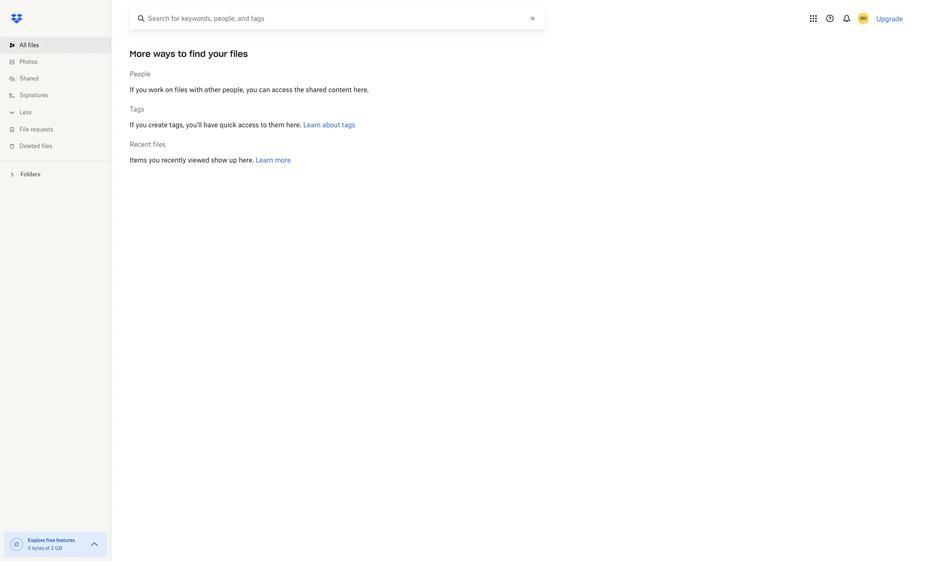 Task type: locate. For each thing, give the bounding box(es) containing it.
bn
[[860, 15, 867, 21]]

the
[[294, 87, 304, 94]]

1 vertical spatial access
[[238, 122, 259, 129]]

1 if from the top
[[130, 87, 134, 94]]

learn about tags link
[[301, 122, 355, 129]]

you'll
[[186, 122, 202, 129]]

learn left about
[[303, 122, 321, 129]]

gb
[[55, 547, 62, 551]]

you for on
[[136, 87, 147, 94]]

less
[[19, 110, 32, 115]]

files right all
[[28, 43, 39, 48]]

file
[[19, 127, 29, 133]]

list
[[0, 32, 111, 161]]

to
[[178, 49, 187, 59], [261, 122, 267, 129]]

work
[[149, 87, 164, 94]]

if for if you work on files with other people, you can access the shared content here.
[[130, 87, 134, 94]]

viewed
[[188, 158, 209, 164]]

less image
[[7, 108, 17, 117]]

0 vertical spatial here.
[[354, 87, 369, 94]]

1 vertical spatial to
[[261, 122, 267, 129]]

features
[[56, 538, 75, 544]]

here. right them
[[286, 122, 301, 129]]

0 vertical spatial access
[[272, 87, 293, 94]]

access
[[272, 87, 293, 94], [238, 122, 259, 129]]

quota usage element
[[9, 538, 24, 552]]

if
[[130, 87, 134, 94], [130, 122, 134, 129]]

tags,
[[169, 122, 184, 129]]

show
[[211, 158, 227, 164]]

tags
[[342, 122, 355, 129]]

items you recently viewed show up here. learn more
[[130, 158, 291, 164]]

if for if you create tags, you'll have quick access to them here. learn about tags
[[130, 122, 134, 129]]

2 if from the top
[[130, 122, 134, 129]]

here.
[[354, 87, 369, 94], [286, 122, 301, 129], [239, 158, 254, 164]]

1 horizontal spatial learn
[[303, 122, 321, 129]]

files
[[28, 43, 39, 48], [230, 49, 248, 59], [175, 87, 188, 94], [153, 142, 166, 148], [42, 144, 52, 149]]

bytes
[[32, 547, 44, 551]]

shared
[[19, 76, 38, 82]]

to left them
[[261, 122, 267, 129]]

them
[[269, 122, 285, 129]]

0 horizontal spatial to
[[178, 49, 187, 59]]

can
[[259, 87, 270, 94]]

1 vertical spatial if
[[130, 122, 134, 129]]

0
[[28, 547, 31, 551]]

0 vertical spatial if
[[130, 87, 134, 94]]

upgrade
[[877, 15, 903, 22]]

dropbox image
[[7, 9, 26, 28]]

files right recent
[[153, 142, 166, 148]]

about
[[323, 122, 340, 129]]

deleted files
[[19, 144, 52, 149]]

more
[[130, 49, 151, 59]]

files inside 'list item'
[[28, 43, 39, 48]]

you left work
[[136, 87, 147, 94]]

you right items
[[149, 158, 160, 164]]

deleted files link
[[7, 138, 111, 155]]

up
[[229, 158, 237, 164]]

to left find
[[178, 49, 187, 59]]

0 horizontal spatial access
[[238, 122, 259, 129]]

access left the
[[272, 87, 293, 94]]

shared link
[[7, 70, 111, 87]]

1 vertical spatial learn
[[256, 158, 273, 164]]

if down tags
[[130, 122, 134, 129]]

0 vertical spatial to
[[178, 49, 187, 59]]

people
[[130, 71, 150, 78]]

access right quick
[[238, 122, 259, 129]]

file requests link
[[7, 121, 111, 138]]

file requests
[[19, 127, 53, 133]]

explore
[[28, 538, 45, 544]]

create
[[149, 122, 168, 129]]

have
[[204, 122, 218, 129]]

files for all files
[[28, 43, 39, 48]]

quick
[[220, 122, 237, 129]]

of
[[45, 547, 50, 551]]

2
[[51, 547, 54, 551]]

learn left more
[[256, 158, 273, 164]]

Search in folder "Dropbox" text field
[[148, 13, 526, 24]]

list containing all files
[[0, 32, 111, 161]]

all files list item
[[0, 37, 111, 54]]

2 vertical spatial here.
[[239, 158, 254, 164]]

if you work on files with other people, you can access the shared content here.
[[130, 87, 369, 94]]

photos link
[[7, 54, 111, 70]]

files right deleted
[[42, 144, 52, 149]]

1 horizontal spatial access
[[272, 87, 293, 94]]

tags
[[130, 107, 144, 113]]

if down people
[[130, 87, 134, 94]]

recent
[[130, 142, 151, 148]]

you left can
[[246, 87, 257, 94]]

1 horizontal spatial here.
[[286, 122, 301, 129]]

learn more link
[[256, 158, 291, 164]]

you
[[136, 87, 147, 94], [246, 87, 257, 94], [136, 122, 147, 129], [149, 158, 160, 164]]

you down tags
[[136, 122, 147, 129]]

0 vertical spatial learn
[[303, 122, 321, 129]]

here. right content
[[354, 87, 369, 94]]

signatures
[[19, 93, 48, 98]]

deleted
[[19, 144, 40, 149]]

here. right up
[[239, 158, 254, 164]]

all files link
[[7, 37, 111, 54]]

learn
[[303, 122, 321, 129], [256, 158, 273, 164]]



Task type: vqa. For each thing, say whether or not it's contained in the screenshot.
the of on the left bottom of page
yes



Task type: describe. For each thing, give the bounding box(es) containing it.
you for viewed
[[149, 158, 160, 164]]

shared
[[306, 87, 327, 94]]

bn button
[[856, 11, 871, 26]]

ways
[[153, 49, 175, 59]]

1 vertical spatial here.
[[286, 122, 301, 129]]

0 horizontal spatial here.
[[239, 158, 254, 164]]

requests
[[31, 127, 53, 133]]

your
[[208, 49, 228, 59]]

you for tags,
[[136, 122, 147, 129]]

on
[[165, 87, 173, 94]]

0 horizontal spatial learn
[[256, 158, 273, 164]]

more
[[275, 158, 291, 164]]

explore free features 0 bytes of 2 gb
[[28, 538, 75, 551]]

all files
[[19, 43, 39, 48]]

all
[[19, 43, 27, 48]]

folders button
[[0, 167, 111, 181]]

folders
[[20, 171, 41, 178]]

recent files
[[130, 142, 166, 148]]

other
[[205, 87, 221, 94]]

1 horizontal spatial to
[[261, 122, 267, 129]]

if you create tags, you'll have quick access to them here. learn about tags
[[130, 122, 355, 129]]

find
[[189, 49, 206, 59]]

signatures link
[[7, 87, 111, 104]]

people,
[[222, 87, 245, 94]]

free
[[46, 538, 55, 544]]

files right your
[[230, 49, 248, 59]]

files for recent files
[[153, 142, 166, 148]]

2 horizontal spatial here.
[[354, 87, 369, 94]]

with
[[189, 87, 203, 94]]

upgrade link
[[877, 15, 903, 22]]

files for deleted files
[[42, 144, 52, 149]]

content
[[329, 87, 352, 94]]

recently
[[162, 158, 186, 164]]

files right on
[[175, 87, 188, 94]]

items
[[130, 158, 147, 164]]

photos
[[19, 59, 38, 65]]

more ways to find your files
[[130, 49, 248, 59]]



